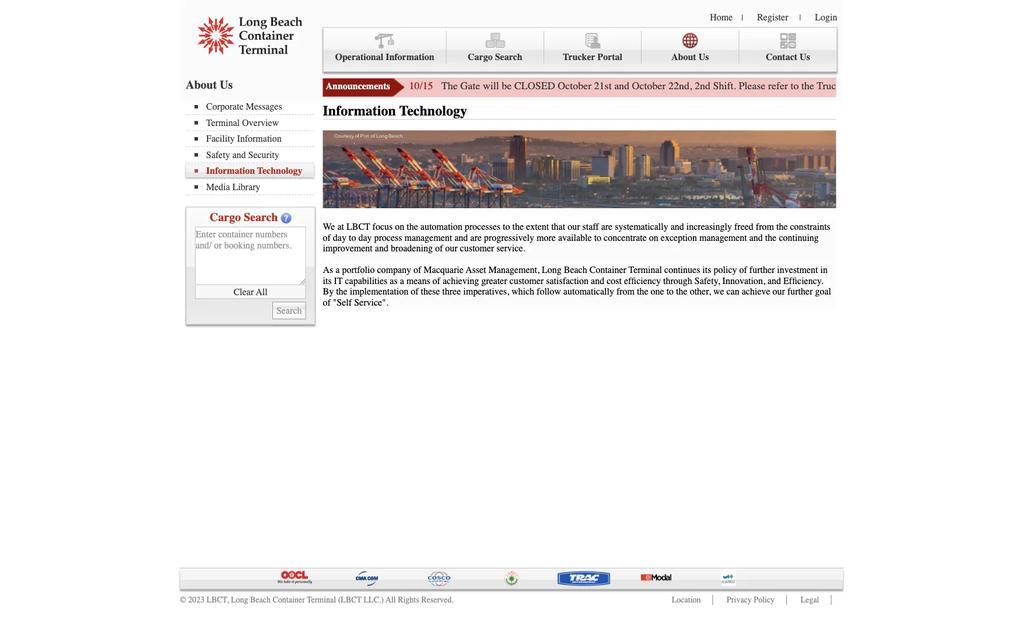 Task type: vqa. For each thing, say whether or not it's contained in the screenshot.
MACQUARIE in the top left of the page
yes



Task type: locate. For each thing, give the bounding box(es) containing it.
beach inside as a portfolio company of macquarie asset management, long beach container terminal continues its policy of further investment in its it capabilities as a means of achieving greater customer satisfaction and cost efficiency through safety, innovation, and efficiency​. by the implementation of these three imperatives, which follow automatically from the one to the other, we can achieve our further goal of "self service".​​
[[564, 265, 587, 276]]

0 horizontal spatial about us
[[186, 78, 233, 91]]

about
[[672, 52, 697, 62], [186, 78, 217, 91]]

facility
[[206, 133, 235, 144]]

location
[[672, 595, 701, 605]]

1 vertical spatial cargo
[[210, 210, 241, 224]]

on left 'exception'
[[649, 232, 659, 243]]

1 horizontal spatial about
[[672, 52, 697, 62]]

us up 2nd
[[699, 52, 709, 62]]

and right safety
[[232, 149, 246, 160]]

0 vertical spatial all
[[256, 286, 268, 297]]

login link
[[815, 12, 838, 22]]

are up asset
[[470, 232, 482, 243]]

safety,
[[695, 276, 720, 286]]

about inside "menu bar"
[[672, 52, 697, 62]]

october
[[558, 80, 592, 92], [632, 80, 666, 92]]

0 horizontal spatial |
[[742, 13, 743, 22]]

0 vertical spatial cargo
[[468, 52, 493, 62]]

gate right the
[[460, 80, 480, 92]]

1 vertical spatial menu bar
[[186, 100, 320, 195]]

0 horizontal spatial technology
[[257, 165, 303, 176]]

1 horizontal spatial container
[[590, 265, 627, 276]]

satisfaction
[[546, 276, 589, 286]]

0 vertical spatial container
[[590, 265, 627, 276]]

2 horizontal spatial terminal
[[629, 265, 662, 276]]

1 horizontal spatial october
[[632, 80, 666, 92]]

a right as in the top left of the page
[[336, 265, 340, 276]]

from right freed
[[756, 222, 774, 232]]

0 horizontal spatial customer
[[460, 243, 494, 254]]

and
[[615, 80, 630, 92], [232, 149, 246, 160], [671, 222, 684, 232], [455, 232, 468, 243], [750, 232, 763, 243], [375, 243, 389, 254], [591, 276, 605, 286], [768, 276, 781, 286]]

gate
[[984, 80, 1001, 92]]

0 horizontal spatial from
[[617, 286, 635, 297]]

search down the media library link
[[244, 210, 278, 224]]

1 day from the left
[[333, 232, 347, 243]]

| right home link
[[742, 13, 743, 22]]

contact us link
[[739, 31, 837, 64]]

of down automation on the left
[[435, 243, 443, 254]]

us inside 'link'
[[800, 52, 810, 62]]

by
[[323, 286, 334, 297]]

1 vertical spatial container
[[273, 595, 305, 605]]

about us inside about us link
[[672, 52, 709, 62]]

0 horizontal spatial menu bar
[[186, 100, 320, 195]]

about up '22nd,'
[[672, 52, 697, 62]]

0 horizontal spatial beach
[[250, 595, 271, 605]]

terminal up one
[[629, 265, 662, 276]]

about us up '22nd,'
[[672, 52, 709, 62]]

2 horizontal spatial our
[[773, 286, 785, 297]]

lbct
[[347, 222, 370, 232]]

the right by
[[336, 286, 348, 297]]

to right one
[[667, 286, 674, 297]]

web
[[895, 80, 913, 92]]

1 horizontal spatial long
[[542, 265, 562, 276]]

of left the "self
[[323, 297, 331, 308]]

customer right greater
[[510, 276, 544, 286]]

technology inside corporate messages terminal overview facility information safety and security information technology media library
[[257, 165, 303, 176]]

technology down security
[[257, 165, 303, 176]]

we
[[714, 286, 724, 297]]

terminal overview link
[[195, 117, 314, 128]]

overview
[[242, 117, 279, 128]]

gate
[[460, 80, 480, 92], [844, 80, 864, 92]]

1 horizontal spatial gate
[[844, 80, 864, 92]]

beach up the automatically
[[564, 265, 587, 276]]

investment
[[777, 265, 818, 276]]

on
[[395, 222, 405, 232], [649, 232, 659, 243]]

1 horizontal spatial beach
[[564, 265, 587, 276]]

1 vertical spatial about
[[186, 78, 217, 91]]

1 vertical spatial about us
[[186, 78, 233, 91]]

announcements
[[326, 81, 390, 92]]

the left one
[[637, 286, 649, 297]]

0 horizontal spatial day
[[333, 232, 347, 243]]

asset
[[466, 265, 486, 276]]

a
[[336, 265, 340, 276], [400, 276, 404, 286]]

and left efficiency​.
[[768, 276, 781, 286]]

0 horizontal spatial gate
[[460, 80, 480, 92]]

1 horizontal spatial from
[[756, 222, 774, 232]]

information technology link
[[195, 165, 314, 176]]

efficiency
[[624, 276, 661, 286]]

management,
[[489, 265, 540, 276]]

terminal left (lbct
[[307, 595, 336, 605]]

day
[[333, 232, 347, 243], [359, 232, 372, 243]]

closed
[[514, 80, 555, 92]]

all right 'clear'
[[256, 286, 268, 297]]

its left policy
[[703, 265, 712, 276]]

management up policy
[[700, 232, 747, 243]]

be
[[502, 80, 512, 92]]

freed
[[735, 222, 754, 232]]

our
[[568, 222, 580, 232], [445, 243, 458, 254], [773, 286, 785, 297]]

1 vertical spatial long
[[231, 595, 248, 605]]

0 vertical spatial cargo search
[[468, 52, 523, 62]]

long
[[542, 265, 562, 276], [231, 595, 248, 605]]

None submit
[[272, 302, 306, 319]]

of right means
[[433, 276, 441, 286]]

facility information link
[[195, 133, 314, 144]]

llc.)
[[364, 595, 384, 605]]

0 vertical spatial about us
[[672, 52, 709, 62]]

1 horizontal spatial about us
[[672, 52, 709, 62]]

truck
[[817, 80, 842, 92]]

a right as
[[400, 276, 404, 286]]

1 horizontal spatial us
[[699, 52, 709, 62]]

our up macquarie
[[445, 243, 458, 254]]

menu bar containing operational information
[[323, 27, 838, 72]]

cargo search inside cargo search link
[[468, 52, 523, 62]]

are right staff
[[601, 222, 613, 232]]

cargo search up will
[[468, 52, 523, 62]]

customer up asset
[[460, 243, 494, 254]]

customer inside we at lbct focus on the automation processes to the extent that our staff are systematically and increasingly freed from the constraints of day to day process management and are progressively more available to concentrate on exception management and the continuing improvement and broadening of our customer service.
[[460, 243, 494, 254]]

and left increasingly
[[671, 222, 684, 232]]

further right for on the right top of page
[[953, 80, 981, 92]]

1 vertical spatial terminal
[[629, 265, 662, 276]]

the left extent
[[513, 222, 524, 232]]

0 vertical spatial beach
[[564, 265, 587, 276]]

1 horizontal spatial our
[[568, 222, 580, 232]]

the up broadening
[[407, 222, 418, 232]]

all
[[256, 286, 268, 297], [386, 595, 396, 605]]

trucker portal link
[[544, 31, 642, 64]]

corporate
[[206, 101, 244, 112]]

0 horizontal spatial october
[[558, 80, 592, 92]]

1 horizontal spatial all
[[386, 595, 396, 605]]

search up be on the top
[[495, 52, 523, 62]]

about up corporate
[[186, 78, 217, 91]]

0 vertical spatial terminal
[[206, 117, 240, 128]]

on right focus
[[395, 222, 405, 232]]

from
[[756, 222, 774, 232], [617, 286, 635, 297]]

information down announcements
[[323, 103, 396, 119]]

beach
[[564, 265, 587, 276], [250, 595, 271, 605]]

0 vertical spatial further
[[953, 80, 981, 92]]

0 vertical spatial customer
[[460, 243, 494, 254]]

2 october from the left
[[632, 80, 666, 92]]

about us
[[672, 52, 709, 62], [186, 78, 233, 91]]

reserved.
[[421, 595, 454, 605]]

beach right the lbct,
[[250, 595, 271, 605]]

information technology
[[323, 103, 467, 119]]

0 vertical spatial technology
[[399, 103, 467, 119]]

1 horizontal spatial management
[[700, 232, 747, 243]]

the
[[802, 80, 815, 92], [407, 222, 418, 232], [513, 222, 524, 232], [777, 222, 788, 232], [766, 232, 777, 243], [336, 286, 348, 297], [637, 286, 649, 297], [676, 286, 688, 297]]

to right the refer
[[791, 80, 799, 92]]

home
[[710, 12, 733, 22]]

2 vertical spatial our
[[773, 286, 785, 297]]

2 horizontal spatial us
[[800, 52, 810, 62]]

2 vertical spatial further
[[788, 286, 813, 297]]

0 horizontal spatial further
[[750, 265, 775, 276]]

long up the follow
[[542, 265, 562, 276]]

long inside as a portfolio company of macquarie asset management, long beach container terminal continues its policy of further investment in its it capabilities as a means of achieving greater customer satisfaction and cost efficiency through safety, innovation, and efficiency​. by the implementation of these three imperatives, which follow automatically from the one to the other, we can achieve our further goal of "self service".​​
[[542, 265, 562, 276]]

to
[[791, 80, 799, 92], [503, 222, 510, 232], [349, 232, 356, 243], [594, 232, 602, 243], [667, 286, 674, 297]]

of right policy
[[740, 265, 747, 276]]

gate right truck
[[844, 80, 864, 92]]

1 horizontal spatial cargo
[[468, 52, 493, 62]]

1 horizontal spatial search
[[495, 52, 523, 62]]

as a portfolio company of macquarie asset management, long beach container terminal continues its policy of further investment in its it capabilities as a means of achieving greater customer satisfaction and cost efficiency through safety, innovation, and efficiency​. by the implementation of these three imperatives, which follow automatically from the one to the other, we can achieve our further goal of "self service".​​
[[323, 265, 832, 308]]

0 horizontal spatial about
[[186, 78, 217, 91]]

its left it
[[323, 276, 332, 286]]

long right the lbct,
[[231, 595, 248, 605]]

from inside we at lbct focus on the automation processes to the extent that our staff are systematically and increasingly freed from the constraints of day to day process management and are progressively more available to concentrate on exception management and the continuing improvement and broadening of our customer service.
[[756, 222, 774, 232]]

about us up corporate
[[186, 78, 233, 91]]

policy
[[714, 265, 737, 276]]

menu bar
[[323, 27, 838, 72], [186, 100, 320, 195]]

0 vertical spatial search
[[495, 52, 523, 62]]

further down the investment
[[788, 286, 813, 297]]

corporate messages link
[[195, 101, 314, 112]]

1 horizontal spatial |
[[800, 13, 801, 22]]

three
[[443, 286, 461, 297]]

technology down '10/15'
[[399, 103, 467, 119]]

1 horizontal spatial day
[[359, 232, 372, 243]]

us right 'contact'
[[800, 52, 810, 62]]

goal
[[815, 286, 832, 297]]

management up macquarie
[[405, 232, 452, 243]]

1 horizontal spatial cargo search
[[468, 52, 523, 62]]

1 management from the left
[[405, 232, 452, 243]]

2 horizontal spatial further
[[953, 80, 981, 92]]

our right achieve
[[773, 286, 785, 297]]

1 vertical spatial cargo search
[[210, 210, 278, 224]]

0 vertical spatial about
[[672, 52, 697, 62]]

0 vertical spatial from
[[756, 222, 774, 232]]

10/15 the gate will be closed october 21st and october 22nd, 2nd shift. please refer to the truck gate hours web page for further gate detai
[[409, 80, 1023, 92]]

2 gate from the left
[[844, 80, 864, 92]]

0 horizontal spatial our
[[445, 243, 458, 254]]

legal
[[801, 595, 820, 605]]

macquarie
[[424, 265, 464, 276]]

and left continuing
[[750, 232, 763, 243]]

day left focus
[[359, 232, 372, 243]]

from left one
[[617, 286, 635, 297]]

0 vertical spatial long
[[542, 265, 562, 276]]

1 vertical spatial our
[[445, 243, 458, 254]]

0 horizontal spatial are
[[470, 232, 482, 243]]

cargo up will
[[468, 52, 493, 62]]

cargo search down library
[[210, 210, 278, 224]]

the left constraints
[[777, 222, 788, 232]]

cargo search
[[468, 52, 523, 62], [210, 210, 278, 224]]

0 horizontal spatial all
[[256, 286, 268, 297]]

location link
[[672, 595, 701, 605]]

october left '22nd,'
[[632, 80, 666, 92]]

1 vertical spatial from
[[617, 286, 635, 297]]

us up corporate
[[220, 78, 233, 91]]

about us link
[[642, 31, 739, 64]]

1 vertical spatial technology
[[257, 165, 303, 176]]

0 horizontal spatial search
[[244, 210, 278, 224]]

0 horizontal spatial terminal
[[206, 117, 240, 128]]

1 vertical spatial customer
[[510, 276, 544, 286]]

2 management from the left
[[700, 232, 747, 243]]

october left 21st
[[558, 80, 592, 92]]

1 horizontal spatial menu bar
[[323, 27, 838, 72]]

0 horizontal spatial us
[[220, 78, 233, 91]]

will
[[483, 80, 499, 92]]

policy
[[754, 595, 775, 605]]

cargo down media on the left of page
[[210, 210, 241, 224]]

1 horizontal spatial customer
[[510, 276, 544, 286]]

Enter container numbers and/ or booking numbers.  text field
[[195, 227, 306, 285]]

technology
[[399, 103, 467, 119], [257, 165, 303, 176]]

0 vertical spatial menu bar
[[323, 27, 838, 72]]

as
[[323, 265, 333, 276]]

portfolio
[[342, 265, 375, 276]]

1 horizontal spatial terminal
[[307, 595, 336, 605]]

search
[[495, 52, 523, 62], [244, 210, 278, 224]]

22nd,
[[669, 80, 692, 92]]

1 horizontal spatial technology
[[399, 103, 467, 119]]

hours
[[867, 80, 893, 92]]

management
[[405, 232, 452, 243], [700, 232, 747, 243]]

0 vertical spatial our
[[568, 222, 580, 232]]

2 day from the left
[[359, 232, 372, 243]]

2023
[[188, 595, 205, 605]]

0 horizontal spatial management
[[405, 232, 452, 243]]

day left lbct
[[333, 232, 347, 243]]

our right that
[[568, 222, 580, 232]]

further up achieve
[[750, 265, 775, 276]]

| left "login" link
[[800, 13, 801, 22]]

privacy policy
[[727, 595, 775, 605]]

privacy policy link
[[727, 595, 775, 605]]

all right the llc.)
[[386, 595, 396, 605]]

terminal down corporate
[[206, 117, 240, 128]]

staff
[[583, 222, 599, 232]]

2 | from the left
[[800, 13, 801, 22]]

1 vertical spatial all
[[386, 595, 396, 605]]

library
[[232, 181, 260, 192]]

other,
[[690, 286, 711, 297]]

information down safety
[[206, 165, 255, 176]]

that
[[552, 222, 566, 232]]

terminal inside corporate messages terminal overview facility information safety and security information technology media library
[[206, 117, 240, 128]]

of
[[323, 232, 331, 243], [435, 243, 443, 254], [414, 265, 422, 276], [740, 265, 747, 276], [433, 276, 441, 286], [411, 286, 419, 297], [323, 297, 331, 308]]



Task type: describe. For each thing, give the bounding box(es) containing it.
register link
[[758, 12, 789, 22]]

trucker
[[563, 52, 595, 62]]

in
[[821, 265, 828, 276]]

customer inside as a portfolio company of macquarie asset management, long beach container terminal continues its policy of further investment in its it capabilities as a means of achieving greater customer satisfaction and cost efficiency through safety, innovation, and efficiency​. by the implementation of these three imperatives, which follow automatically from the one to the other, we can achieve our further goal of "self service".​​
[[510, 276, 544, 286]]

clear all
[[234, 286, 268, 297]]

rights
[[398, 595, 419, 605]]

detai
[[1004, 80, 1023, 92]]

innovation,
[[723, 276, 766, 286]]

information down overview
[[237, 133, 282, 144]]

at
[[338, 222, 344, 232]]

process
[[374, 232, 402, 243]]

0 horizontal spatial its
[[323, 276, 332, 286]]

1 | from the left
[[742, 13, 743, 22]]

can
[[727, 286, 740, 297]]

more
[[537, 232, 556, 243]]

of left at
[[323, 232, 331, 243]]

progressively
[[484, 232, 535, 243]]

safety
[[206, 149, 230, 160]]

media library link
[[195, 181, 314, 192]]

information up '10/15'
[[386, 52, 435, 62]]

© 2023 lbct, long beach container terminal (lbct llc.) all rights reserved.
[[180, 595, 454, 605]]

our inside as a portfolio company of macquarie asset management, long beach container terminal continues its policy of further investment in its it capabilities as a means of achieving greater customer satisfaction and cost efficiency through safety, innovation, and efficiency​. by the implementation of these three imperatives, which follow automatically from the one to the other, we can achieve our further goal of "self service".​​
[[773, 286, 785, 297]]

concentrate
[[604, 232, 647, 243]]

of left these
[[411, 286, 419, 297]]

please
[[739, 80, 766, 92]]

greater
[[481, 276, 507, 286]]

2 vertical spatial terminal
[[307, 595, 336, 605]]

0 horizontal spatial long
[[231, 595, 248, 605]]

media
[[206, 181, 230, 192]]

the left other,
[[676, 286, 688, 297]]

the left continuing
[[766, 232, 777, 243]]

achieving
[[443, 276, 479, 286]]

these
[[421, 286, 440, 297]]

0 horizontal spatial cargo
[[210, 210, 241, 224]]

0 horizontal spatial on
[[395, 222, 405, 232]]

menu bar containing corporate messages
[[186, 100, 320, 195]]

processes
[[465, 222, 501, 232]]

as
[[390, 276, 398, 286]]

operational information link
[[324, 31, 447, 64]]

to right at
[[349, 232, 356, 243]]

which
[[512, 286, 535, 297]]

cargo search link
[[447, 31, 544, 64]]

1 horizontal spatial its
[[703, 265, 712, 276]]

and up asset
[[455, 232, 468, 243]]

exception
[[661, 232, 697, 243]]

1 horizontal spatial a
[[400, 276, 404, 286]]

to up "service."
[[503, 222, 510, 232]]

of down broadening
[[414, 265, 422, 276]]

constraints
[[790, 222, 831, 232]]

through
[[663, 276, 693, 286]]

terminal inside as a portfolio company of macquarie asset management, long beach container terminal continues its policy of further investment in its it capabilities as a means of achieving greater customer satisfaction and cost efficiency through safety, innovation, and efficiency​. by the implementation of these three imperatives, which follow automatically from the one to the other, we can achieve our further goal of "self service".​​
[[629, 265, 662, 276]]

portal
[[598, 52, 623, 62]]

and inside corporate messages terminal overview facility information safety and security information technology media library
[[232, 149, 246, 160]]

©
[[180, 595, 186, 605]]

0 horizontal spatial cargo search
[[210, 210, 278, 224]]

refer
[[769, 80, 788, 92]]

1 october from the left
[[558, 80, 592, 92]]

2nd
[[695, 80, 711, 92]]

increasingly
[[687, 222, 732, 232]]

service.
[[497, 243, 525, 254]]

capabilities
[[345, 276, 388, 286]]

to inside as a portfolio company of macquarie asset management, long beach container terminal continues its policy of further investment in its it capabilities as a means of achieving greater customer satisfaction and cost efficiency through safety, innovation, and efficiency​. by the implementation of these three imperatives, which follow automatically from the one to the other, we can achieve our further goal of "self service".​​
[[667, 286, 674, 297]]

1 vertical spatial beach
[[250, 595, 271, 605]]

to right the available
[[594, 232, 602, 243]]

register
[[758, 12, 789, 22]]

legal link
[[801, 595, 820, 605]]

security
[[248, 149, 279, 160]]

(lbct
[[338, 595, 362, 605]]

it
[[334, 276, 343, 286]]

service".​​
[[354, 297, 388, 308]]

1 vertical spatial search
[[244, 210, 278, 224]]

the left truck
[[802, 80, 815, 92]]

1 vertical spatial further
[[750, 265, 775, 276]]

21st
[[594, 80, 612, 92]]

shift.
[[713, 80, 736, 92]]

achieve
[[742, 286, 771, 297]]

automation
[[421, 222, 463, 232]]

we at lbct focus on the automation processes to the extent that our staff are systematically and increasingly freed from the constraints of day to day process management and are progressively more available to concentrate on exception management and the continuing improvement and broadening of our customer service.
[[323, 222, 831, 254]]

we
[[323, 222, 335, 232]]

operational
[[335, 52, 383, 62]]

privacy
[[727, 595, 752, 605]]

10/15
[[409, 80, 433, 92]]

"self
[[333, 297, 352, 308]]

and down focus
[[375, 243, 389, 254]]

efficiency​.
[[784, 276, 824, 286]]

available
[[558, 232, 592, 243]]

login
[[815, 12, 838, 22]]

corporate messages terminal overview facility information safety and security information technology media library
[[206, 101, 303, 192]]

imperatives,
[[464, 286, 509, 297]]

improvement
[[323, 243, 373, 254]]

us for about us link
[[699, 52, 709, 62]]

us for contact us 'link'
[[800, 52, 810, 62]]

extent
[[526, 222, 549, 232]]

page
[[915, 80, 935, 92]]

means
[[407, 276, 430, 286]]

and right 21st
[[615, 80, 630, 92]]

1 gate from the left
[[460, 80, 480, 92]]

from inside as a portfolio company of macquarie asset management, long beach container terminal continues its policy of further investment in its it capabilities as a means of achieving greater customer satisfaction and cost efficiency through safety, innovation, and efficiency​. by the implementation of these three imperatives, which follow automatically from the one to the other, we can achieve our further goal of "self service".​​
[[617, 286, 635, 297]]

0 horizontal spatial container
[[273, 595, 305, 605]]

and left cost
[[591, 276, 605, 286]]

implementation
[[350, 286, 409, 297]]

automatically
[[564, 286, 614, 297]]

systematically
[[615, 222, 669, 232]]

1 horizontal spatial are
[[601, 222, 613, 232]]

focus
[[373, 222, 393, 232]]

clear all button
[[195, 285, 306, 299]]

all inside clear all button
[[256, 286, 268, 297]]

1 horizontal spatial on
[[649, 232, 659, 243]]

container inside as a portfolio company of macquarie asset management, long beach container terminal continues its policy of further investment in its it capabilities as a means of achieving greater customer satisfaction and cost efficiency through safety, innovation, and efficiency​. by the implementation of these three imperatives, which follow automatically from the one to the other, we can achieve our further goal of "self service".​​
[[590, 265, 627, 276]]

safety and security link
[[195, 149, 314, 160]]

0 horizontal spatial a
[[336, 265, 340, 276]]

clear
[[234, 286, 254, 297]]

1 horizontal spatial further
[[788, 286, 813, 297]]



